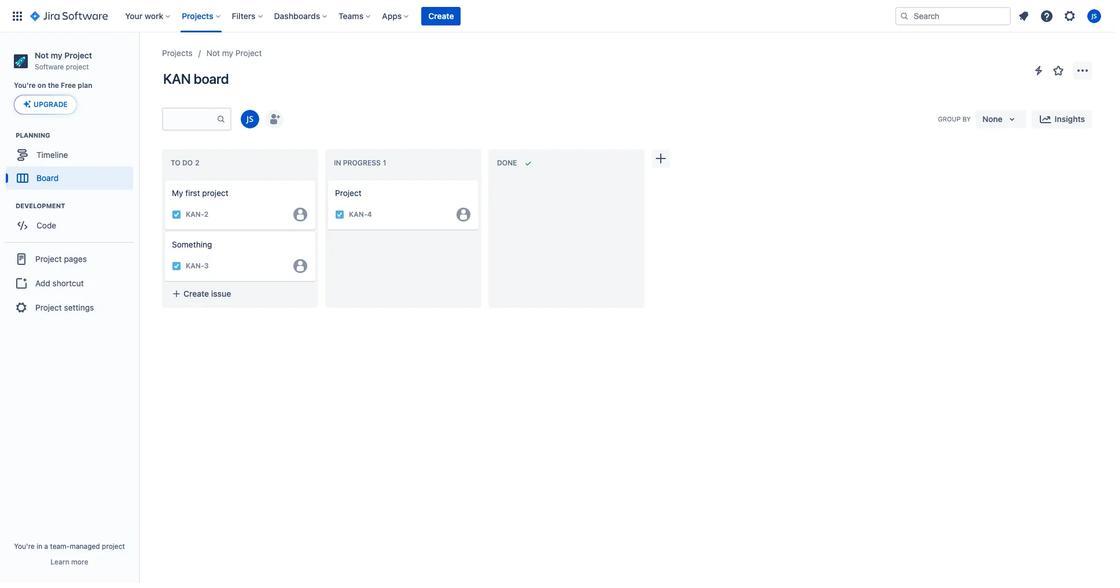 Task type: describe. For each thing, give the bounding box(es) containing it.
none
[[983, 114, 1003, 124]]

add shortcut
[[35, 278, 84, 288]]

1 horizontal spatial create issue
[[347, 237, 394, 247]]

project settings
[[35, 303, 94, 313]]

none button
[[976, 110, 1026, 129]]

not my project
[[207, 48, 262, 58]]

not my project software project
[[35, 50, 92, 71]]

project for project
[[335, 188, 362, 198]]

add people image
[[268, 112, 281, 126]]

unassigned image for project
[[457, 208, 471, 222]]

in progress element
[[334, 159, 389, 167]]

sidebar navigation image
[[126, 46, 152, 69]]

a
[[44, 543, 48, 551]]

project for project pages
[[35, 254, 62, 264]]

create for rightmost create issue button
[[347, 237, 372, 247]]

4
[[367, 210, 372, 219]]

free
[[61, 81, 76, 90]]

help image
[[1040, 9, 1054, 23]]

kan-3 link
[[186, 261, 209, 271]]

kan
[[163, 71, 191, 87]]

group by
[[939, 115, 971, 123]]

dashboards
[[274, 11, 320, 21]]

issue for rightmost create issue button
[[375, 237, 394, 247]]

learn more button
[[51, 558, 88, 567]]

team-
[[50, 543, 70, 551]]

board
[[36, 173, 59, 183]]

my first project
[[172, 188, 229, 198]]

filters button
[[229, 7, 267, 25]]

projects button
[[178, 7, 225, 25]]

create for create issue button to the bottom
[[184, 289, 209, 299]]

you're on the free plan
[[14, 81, 92, 90]]

to do
[[171, 159, 193, 167]]

appswitcher icon image
[[10, 9, 24, 23]]

kan-4
[[349, 210, 372, 219]]

create issue image
[[321, 173, 335, 186]]

planning image
[[2, 129, 16, 143]]

timeline
[[36, 150, 68, 160]]

not for not my project
[[207, 48, 220, 58]]

development group
[[6, 202, 138, 241]]

you're for you're on the free plan
[[14, 81, 36, 90]]

2 vertical spatial project
[[102, 543, 125, 551]]

in
[[334, 159, 341, 167]]

by
[[963, 115, 971, 123]]

notifications image
[[1017, 9, 1031, 23]]

kan-4 link
[[349, 210, 372, 220]]

group containing project pages
[[5, 242, 134, 324]]

code
[[36, 221, 56, 230]]

shortcut
[[52, 278, 84, 288]]

work
[[145, 11, 163, 21]]

you're in a team-managed project
[[14, 543, 125, 551]]

planning group
[[6, 131, 138, 194]]

kan-2
[[186, 210, 209, 219]]

development
[[16, 202, 65, 210]]

kan board
[[163, 71, 229, 87]]

unassigned image
[[294, 208, 307, 222]]

project inside not my project software project
[[66, 62, 89, 71]]

1 horizontal spatial create issue button
[[328, 232, 479, 253]]

settings image
[[1064, 9, 1078, 23]]

planning
[[16, 132, 50, 139]]

do
[[182, 159, 193, 167]]

task image for something
[[172, 261, 181, 271]]

Search field
[[896, 7, 1012, 25]]

learn more
[[51, 558, 88, 567]]

dashboards button
[[271, 7, 332, 25]]

project inside not my project software project
[[64, 50, 92, 60]]

projects for the projects dropdown button
[[182, 11, 213, 21]]

banner containing your work
[[0, 0, 1116, 32]]

more
[[71, 558, 88, 567]]

plan
[[78, 81, 92, 90]]



Task type: vqa. For each thing, say whether or not it's contained in the screenshot.
Project for Project settings
yes



Task type: locate. For each thing, give the bounding box(es) containing it.
1 vertical spatial create issue button
[[165, 283, 316, 304]]

your profile and settings image
[[1088, 9, 1102, 23]]

1 horizontal spatial my
[[222, 48, 233, 58]]

in progress
[[334, 159, 381, 167]]

not up software
[[35, 50, 49, 60]]

2 vertical spatial create
[[184, 289, 209, 299]]

your work button
[[122, 7, 175, 25]]

project up plan
[[66, 62, 89, 71]]

0 horizontal spatial create issue
[[184, 289, 231, 299]]

my inside not my project software project
[[51, 50, 62, 60]]

settings
[[64, 303, 94, 313]]

kan- for something
[[186, 262, 204, 270]]

managed
[[70, 543, 100, 551]]

create issue button
[[328, 232, 479, 253], [165, 283, 316, 304]]

0 vertical spatial create issue button
[[328, 232, 479, 253]]

0 vertical spatial create issue
[[347, 237, 394, 247]]

create down kan-4 link
[[347, 237, 372, 247]]

0 vertical spatial create
[[429, 11, 454, 21]]

add shortcut button
[[5, 272, 134, 295]]

task image
[[335, 210, 345, 219], [172, 261, 181, 271]]

project inside 'link'
[[236, 48, 262, 58]]

to do element
[[171, 159, 202, 167]]

2 horizontal spatial project
[[202, 188, 229, 198]]

0 vertical spatial issue
[[375, 237, 394, 247]]

project for project settings
[[35, 303, 62, 313]]

my up software
[[51, 50, 62, 60]]

3
[[204, 262, 209, 270]]

0 horizontal spatial my
[[51, 50, 62, 60]]

progress
[[343, 159, 381, 167]]

1 vertical spatial unassigned image
[[294, 259, 307, 273]]

you're left in
[[14, 543, 35, 551]]

1 vertical spatial create
[[347, 237, 372, 247]]

1 you're from the top
[[14, 81, 36, 90]]

kan- for my first project
[[186, 210, 204, 219]]

create issue
[[347, 237, 394, 247], [184, 289, 231, 299]]

timeline link
[[6, 144, 133, 167]]

the
[[48, 81, 59, 90]]

1 vertical spatial create issue
[[184, 289, 231, 299]]

not inside not my project software project
[[35, 50, 49, 60]]

create down kan-3 link
[[184, 289, 209, 299]]

upgrade button
[[14, 96, 76, 114]]

issue
[[375, 237, 394, 247], [211, 289, 231, 299]]

create issue down the 3
[[184, 289, 231, 299]]

0 vertical spatial project
[[66, 62, 89, 71]]

project pages
[[35, 254, 87, 264]]

1 horizontal spatial issue
[[375, 237, 394, 247]]

1 horizontal spatial create
[[347, 237, 372, 247]]

0 horizontal spatial create
[[184, 289, 209, 299]]

kan- for project
[[349, 210, 367, 219]]

1 vertical spatial projects
[[162, 48, 193, 58]]

1 vertical spatial task image
[[172, 261, 181, 271]]

my inside 'link'
[[222, 48, 233, 58]]

pages
[[64, 254, 87, 264]]

board link
[[6, 167, 133, 190]]

1 horizontal spatial project
[[102, 543, 125, 551]]

not inside 'link'
[[207, 48, 220, 58]]

0 horizontal spatial unassigned image
[[294, 259, 307, 273]]

not for not my project software project
[[35, 50, 49, 60]]

create
[[429, 11, 454, 21], [347, 237, 372, 247], [184, 289, 209, 299]]

create column image
[[654, 152, 668, 166]]

automations menu button icon image
[[1032, 63, 1046, 77]]

issue for create issue button to the bottom
[[211, 289, 231, 299]]

1 horizontal spatial task image
[[335, 210, 345, 219]]

0 vertical spatial projects
[[182, 11, 213, 21]]

projects for projects link
[[162, 48, 193, 58]]

1 horizontal spatial not
[[207, 48, 220, 58]]

board
[[194, 71, 229, 87]]

group
[[939, 115, 961, 123]]

projects up kan
[[162, 48, 193, 58]]

project right first
[[202, 188, 229, 198]]

projects up projects link
[[182, 11, 213, 21]]

2 horizontal spatial create
[[429, 11, 454, 21]]

1 horizontal spatial unassigned image
[[457, 208, 471, 222]]

project up plan
[[64, 50, 92, 60]]

0 vertical spatial you're
[[14, 81, 36, 90]]

teams button
[[335, 7, 375, 25]]

kan-2 link
[[186, 210, 209, 220]]

star kan board image
[[1052, 64, 1066, 78]]

to
[[171, 159, 180, 167]]

kan- down in progress
[[349, 210, 367, 219]]

project down filters dropdown button
[[236, 48, 262, 58]]

task image
[[172, 210, 181, 219]]

done
[[497, 159, 517, 167]]

upgrade
[[34, 100, 68, 109]]

your work
[[125, 11, 163, 21]]

task image left kan-3 link
[[172, 261, 181, 271]]

you're
[[14, 81, 36, 90], [14, 543, 35, 551]]

create issue down 4
[[347, 237, 394, 247]]

0 horizontal spatial project
[[66, 62, 89, 71]]

2 you're from the top
[[14, 543, 35, 551]]

0 horizontal spatial not
[[35, 50, 49, 60]]

task image for project
[[335, 210, 345, 219]]

my for not my project software project
[[51, 50, 62, 60]]

project right managed
[[102, 543, 125, 551]]

development image
[[2, 199, 16, 213]]

1 vertical spatial issue
[[211, 289, 231, 299]]

primary element
[[7, 0, 896, 32]]

unassigned image for something
[[294, 259, 307, 273]]

not up board
[[207, 48, 220, 58]]

add
[[35, 278, 50, 288]]

0 vertical spatial task image
[[335, 210, 345, 219]]

apps
[[382, 11, 402, 21]]

Search this board text field
[[163, 109, 217, 130]]

create issue button down the 3
[[165, 283, 316, 304]]

kan- down something
[[186, 262, 204, 270]]

banner
[[0, 0, 1116, 32]]

my
[[222, 48, 233, 58], [51, 50, 62, 60]]

search image
[[900, 11, 910, 21]]

more image
[[1076, 64, 1090, 78]]

filters
[[232, 11, 256, 21]]

my
[[172, 188, 183, 198]]

my for not my project
[[222, 48, 233, 58]]

project settings link
[[5, 295, 134, 321]]

jacob simon image
[[241, 110, 259, 129]]

create issue button down 4
[[328, 232, 479, 253]]

project
[[236, 48, 262, 58], [64, 50, 92, 60], [335, 188, 362, 198], [35, 254, 62, 264], [35, 303, 62, 313]]

teams
[[339, 11, 364, 21]]

projects inside dropdown button
[[182, 11, 213, 21]]

projects
[[182, 11, 213, 21], [162, 48, 193, 58]]

project pages link
[[5, 247, 134, 272]]

0 horizontal spatial create issue button
[[165, 283, 316, 304]]

jira software image
[[30, 9, 108, 23], [30, 9, 108, 23]]

learn
[[51, 558, 69, 567]]

kan- right task image
[[186, 210, 204, 219]]

project down create issue icon
[[335, 188, 362, 198]]

create inside button
[[429, 11, 454, 21]]

software
[[35, 62, 64, 71]]

not
[[207, 48, 220, 58], [35, 50, 49, 60]]

create issue image
[[158, 173, 172, 186]]

kan-
[[186, 210, 204, 219], [349, 210, 367, 219], [186, 262, 204, 270]]

apps button
[[379, 7, 414, 25]]

insights button
[[1032, 110, 1093, 129]]

project up add
[[35, 254, 62, 264]]

group
[[5, 242, 134, 324]]

not my project link
[[207, 46, 262, 60]]

1 vertical spatial you're
[[14, 543, 35, 551]]

project down add
[[35, 303, 62, 313]]

insights image
[[1039, 112, 1053, 126]]

create right apps popup button
[[429, 11, 454, 21]]

2
[[204, 210, 209, 219]]

create button
[[422, 7, 461, 25]]

0 horizontal spatial task image
[[172, 261, 181, 271]]

your
[[125, 11, 143, 21]]

1 vertical spatial project
[[202, 188, 229, 198]]

insights
[[1055, 114, 1086, 124]]

unassigned image
[[457, 208, 471, 222], [294, 259, 307, 273]]

first
[[185, 188, 200, 198]]

in
[[37, 543, 42, 551]]

code link
[[6, 214, 133, 238]]

project
[[66, 62, 89, 71], [202, 188, 229, 198], [102, 543, 125, 551]]

you're for you're in a team-managed project
[[14, 543, 35, 551]]

0 vertical spatial unassigned image
[[457, 208, 471, 222]]

0 horizontal spatial issue
[[211, 289, 231, 299]]

you're left on
[[14, 81, 36, 90]]

kan-3
[[186, 262, 209, 270]]

projects link
[[162, 46, 193, 60]]

my up board
[[222, 48, 233, 58]]

something
[[172, 240, 212, 249]]

task image left kan-4 link
[[335, 210, 345, 219]]

on
[[38, 81, 46, 90]]



